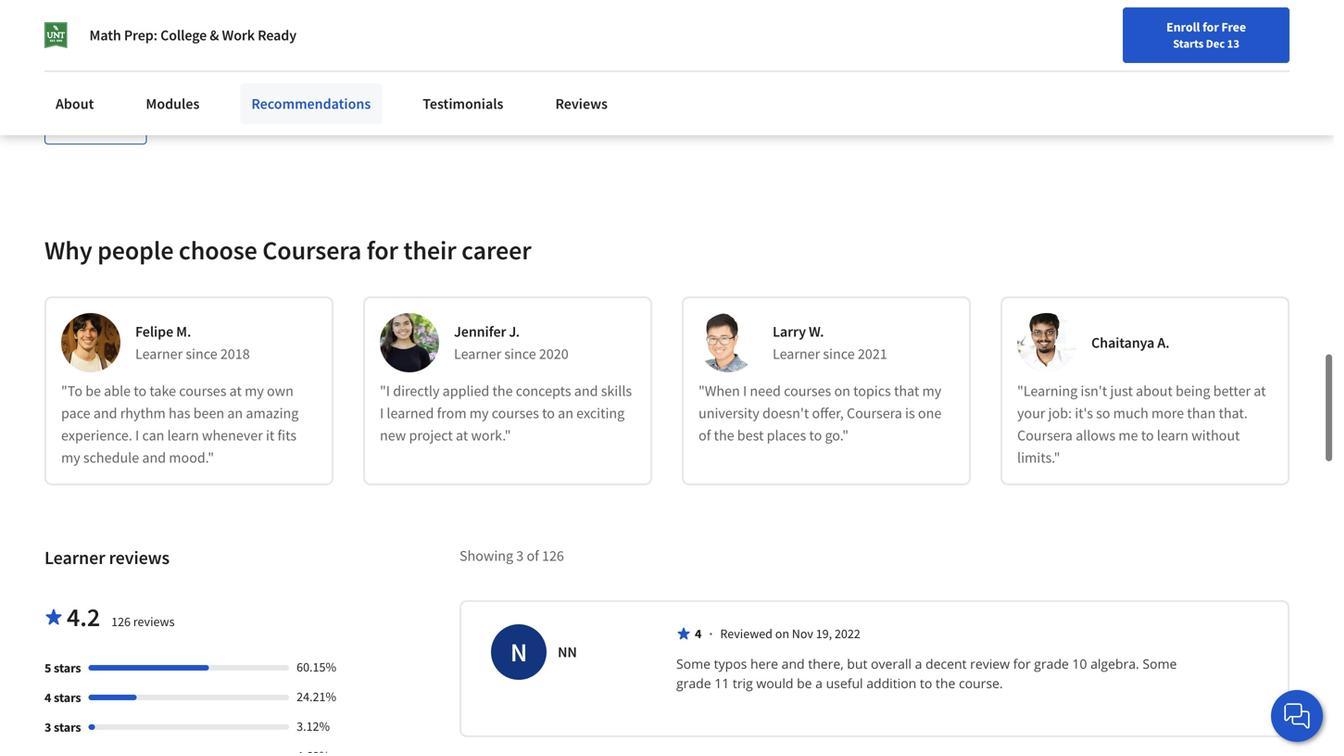 Task type: vqa. For each thing, say whether or not it's contained in the screenshot.
stars associated with 3 stars
yes



Task type: locate. For each thing, give the bounding box(es) containing it.
0 vertical spatial i
[[743, 382, 747, 400]]

1 guided project from the left
[[61, 66, 141, 82]]

guided
[[61, 66, 100, 82], [1012, 66, 1051, 82]]

0 horizontal spatial 126
[[111, 613, 131, 630]]

0 vertical spatial the
[[493, 382, 513, 400]]

enroll for free starts dec 13
[[1167, 19, 1247, 51]]

i left the 'need'
[[743, 382, 747, 400]]

on up offer,
[[835, 382, 851, 400]]

les right dans
[[254, 0, 272, 18]]

0 vertical spatial grade
[[1034, 655, 1069, 673]]

learn down has
[[167, 426, 199, 445]]

3
[[516, 547, 524, 565], [44, 719, 51, 736]]

so
[[1097, 404, 1111, 422]]

to inside 'some typos here and there, but overall a decent review for grade 10 algebra. some grade 11 trig would be a useful addition to the course.'
[[920, 675, 933, 692]]

be inside "to be able to take courses at my own pace and rhythm has been an amazing experience. i can learn whenever it fits my schedule and mood."
[[85, 382, 101, 400]]

for inside 'some typos here and there, but overall a decent review for grade 10 algebra. some grade 11 trig would be a useful addition to the course.'
[[1014, 655, 1031, 673]]

coursera inside "when i need courses on topics that my university doesn't offer, coursera is one of the best places to go."
[[847, 404, 903, 422]]

favoriser les interactions dans les groupes sur facebook
[[61, 0, 272, 41]]

an
[[227, 404, 243, 422], [558, 404, 574, 422]]

2 project from the left
[[1054, 66, 1092, 82]]

courses inside "to be able to take courses at my own pace and rhythm has been an amazing experience. i can learn whenever it fits my schedule and mood."
[[179, 382, 227, 400]]

nn
[[558, 643, 577, 662]]

guided project
[[61, 66, 141, 82], [1012, 66, 1092, 82]]

0 horizontal spatial at
[[229, 382, 242, 400]]

on inside "when i need courses on topics that my university doesn't offer, coursera is one of the best places to go."
[[835, 382, 851, 400]]

0 horizontal spatial more
[[102, 119, 132, 136]]

learn down the than
[[1157, 426, 1189, 445]]

"i
[[380, 382, 390, 400]]

since down j. in the left top of the page
[[505, 345, 536, 363]]

felipe
[[135, 322, 173, 341]]

being
[[1176, 382, 1211, 400]]

reviewed on nov 19, 2022
[[720, 625, 861, 642]]

an up whenever
[[227, 404, 243, 422]]

to down concepts at the bottom left
[[542, 404, 555, 422]]

i left can
[[135, 426, 139, 445]]

for up dec
[[1203, 19, 1219, 35]]

1 horizontal spatial at
[[456, 426, 468, 445]]

amazing
[[246, 404, 299, 422]]

i inside the "i directly applied the concepts and skills i learned from my courses to an exciting new project at work."
[[380, 404, 384, 422]]

since inside felipe m. learner since 2018
[[186, 345, 217, 363]]

on left nov
[[775, 625, 790, 642]]

grade left 10
[[1034, 655, 1069, 673]]

felipe m. learner since 2018
[[135, 322, 250, 363]]

1 horizontal spatial for
[[1014, 655, 1031, 673]]

work
[[222, 26, 255, 44]]

and inside 'some typos here and there, but overall a decent review for grade 10 algebra. some grade 11 trig would be a useful addition to the course.'
[[782, 655, 805, 673]]

stars down 4 stars
[[54, 719, 81, 736]]

0 horizontal spatial 4
[[44, 689, 51, 706]]

to right me on the right of the page
[[1142, 426, 1154, 445]]

a
[[915, 655, 923, 673], [816, 675, 823, 692]]

jennifer
[[454, 322, 506, 341]]

courses up been
[[179, 382, 227, 400]]

0 horizontal spatial learn
[[167, 426, 199, 445]]

learner inside jennifer j. learner since 2020
[[454, 345, 502, 363]]

and up experience.
[[93, 404, 117, 422]]

1 horizontal spatial the
[[714, 426, 735, 445]]

0 vertical spatial for
[[1203, 19, 1219, 35]]

1 vertical spatial 4
[[44, 689, 51, 706]]

job:
[[1049, 404, 1072, 422]]

1 horizontal spatial more
[[1152, 404, 1185, 422]]

0 vertical spatial reviews
[[109, 546, 170, 569]]

1 horizontal spatial 4
[[695, 625, 702, 642]]

learner down jennifer
[[454, 345, 502, 363]]

to inside "learning isn't just about being better at your job: it's so much more than that. coursera allows me to learn without limits."
[[1142, 426, 1154, 445]]

to down decent
[[920, 675, 933, 692]]

a down the there,
[[816, 675, 823, 692]]

1 horizontal spatial 3
[[516, 547, 524, 565]]

1 les from the left
[[122, 0, 140, 18]]

at for better
[[1254, 382, 1266, 400]]

at inside "learning isn't just about being better at your job: it's so much more than that. coursera allows me to learn without limits."
[[1254, 382, 1266, 400]]

some
[[677, 655, 711, 673], [1143, 655, 1177, 673]]

an down concepts at the bottom left
[[558, 404, 574, 422]]

chaitanya a.
[[1092, 334, 1170, 352]]

1 since from the left
[[186, 345, 217, 363]]

j.
[[509, 322, 520, 341]]

at right better
[[1254, 382, 1266, 400]]

1 vertical spatial for
[[367, 234, 398, 266]]

courses up work."
[[492, 404, 539, 422]]

learn
[[167, 426, 199, 445], [1157, 426, 1189, 445]]

2 vertical spatial coursera
[[1018, 426, 1073, 445]]

"to
[[61, 382, 82, 400]]

0 horizontal spatial i
[[135, 426, 139, 445]]

m.
[[176, 322, 191, 341]]

the down university
[[714, 426, 735, 445]]

and up 'exciting' at the bottom
[[574, 382, 598, 400]]

for
[[1203, 19, 1219, 35], [367, 234, 398, 266], [1014, 655, 1031, 673]]

about
[[1136, 382, 1173, 400]]

0 vertical spatial a
[[915, 655, 923, 673]]

directly
[[393, 382, 440, 400]]

0 vertical spatial more
[[102, 119, 132, 136]]

1 horizontal spatial les
[[254, 0, 272, 18]]

to up rhythm
[[134, 382, 147, 400]]

at for courses
[[229, 382, 242, 400]]

career
[[462, 234, 532, 266]]

project
[[103, 66, 141, 82], [1054, 66, 1092, 82]]

1 vertical spatial a
[[816, 675, 823, 692]]

isn't
[[1081, 382, 1108, 400]]

at inside "to be able to take courses at my own pace and rhythm has been an amazing experience. i can learn whenever it fits my schedule and mood."
[[229, 382, 242, 400]]

coursera inside "learning isn't just about being better at your job: it's so much more than that. coursera allows me to learn without limits."
[[1018, 426, 1073, 445]]

free
[[1222, 19, 1247, 35]]

one
[[918, 404, 942, 422]]

modules
[[146, 95, 200, 113]]

0 horizontal spatial 3
[[44, 719, 51, 736]]

1 horizontal spatial on
[[835, 382, 851, 400]]

0 horizontal spatial guided project
[[61, 66, 141, 82]]

les up 'sur'
[[122, 0, 140, 18]]

the
[[493, 382, 513, 400], [714, 426, 735, 445], [936, 675, 956, 692]]

3 right showing
[[516, 547, 524, 565]]

courses inside "when i need courses on topics that my university doesn't offer, coursera is one of the best places to go."
[[784, 382, 832, 400]]

1 vertical spatial coursera
[[847, 404, 903, 422]]

2 stars from the top
[[54, 689, 81, 706]]

grade left the 11
[[677, 675, 711, 692]]

1 horizontal spatial be
[[797, 675, 812, 692]]

0 horizontal spatial les
[[122, 0, 140, 18]]

at down 2018
[[229, 382, 242, 400]]

at down from
[[456, 426, 468, 445]]

since down m.
[[186, 345, 217, 363]]

overall
[[871, 655, 912, 673]]

show notifications image
[[1119, 23, 1141, 45]]

the down decent
[[936, 675, 956, 692]]

4 for 4 stars
[[44, 689, 51, 706]]

0 vertical spatial coursera
[[263, 234, 362, 266]]

2 guided project from the left
[[1012, 66, 1092, 82]]

to
[[134, 382, 147, 400], [542, 404, 555, 422], [809, 426, 822, 445], [1142, 426, 1154, 445], [920, 675, 933, 692]]

from
[[437, 404, 467, 422]]

0 horizontal spatial courses
[[179, 382, 227, 400]]

1 horizontal spatial i
[[380, 404, 384, 422]]

5 stars
[[44, 660, 81, 676]]

learner down larry
[[773, 345, 820, 363]]

algebra.
[[1091, 655, 1140, 673]]

0 vertical spatial be
[[85, 382, 101, 400]]

courses inside the "i directly applied the concepts and skills i learned from my courses to an exciting new project at work."
[[492, 404, 539, 422]]

more right 6
[[102, 119, 132, 136]]

stars
[[54, 660, 81, 676], [54, 689, 81, 706], [54, 719, 81, 736]]

2 vertical spatial for
[[1014, 655, 1031, 673]]

4 for 4
[[695, 625, 702, 642]]

3 down 4 stars
[[44, 719, 51, 736]]

11
[[715, 675, 730, 692]]

0 horizontal spatial on
[[775, 625, 790, 642]]

2 horizontal spatial at
[[1254, 382, 1266, 400]]

learner for jennifer
[[454, 345, 502, 363]]

3 stars from the top
[[54, 719, 81, 736]]

0 horizontal spatial guided
[[61, 66, 100, 82]]

1 horizontal spatial 126
[[542, 547, 564, 565]]

nov
[[792, 625, 814, 642]]

math prep: college & work ready
[[89, 26, 297, 44]]

0 vertical spatial 126
[[542, 547, 564, 565]]

but
[[847, 655, 868, 673]]

1 horizontal spatial some
[[1143, 655, 1177, 673]]

1 vertical spatial of
[[527, 547, 539, 565]]

at inside the "i directly applied the concepts and skills i learned from my courses to an exciting new project at work."
[[456, 426, 468, 445]]

more inside button
[[102, 119, 132, 136]]

13
[[1228, 36, 1240, 51]]

0 vertical spatial 3
[[516, 547, 524, 565]]

0 vertical spatial 4
[[695, 625, 702, 642]]

0 horizontal spatial be
[[85, 382, 101, 400]]

4 left reviewed
[[695, 625, 702, 642]]

learned
[[387, 404, 434, 422]]

0 horizontal spatial course
[[378, 66, 416, 82]]

2 course from the left
[[695, 66, 733, 82]]

favoriser
[[61, 0, 119, 18]]

reviews
[[109, 546, 170, 569], [133, 613, 175, 630]]

of right showing
[[527, 547, 539, 565]]

your
[[1018, 404, 1046, 422]]

an inside "to be able to take courses at my own pace and rhythm has been an amazing experience. i can learn whenever it fits my schedule and mood."
[[227, 404, 243, 422]]

my inside "when i need courses on topics that my university doesn't offer, coursera is one of the best places to go."
[[923, 382, 942, 400]]

1 an from the left
[[227, 404, 243, 422]]

2 horizontal spatial since
[[823, 345, 855, 363]]

i down "i
[[380, 404, 384, 422]]

2 horizontal spatial i
[[743, 382, 747, 400]]

0 horizontal spatial project
[[103, 66, 141, 82]]

menu item
[[980, 19, 1100, 79]]

126 right showing
[[542, 547, 564, 565]]

there,
[[808, 655, 844, 673]]

3 since from the left
[[823, 345, 855, 363]]

since inside jennifer j. learner since 2020
[[505, 345, 536, 363]]

stars right the 5
[[54, 660, 81, 676]]

of down university
[[699, 426, 711, 445]]

1 course from the left
[[378, 66, 416, 82]]

4 down the 5
[[44, 689, 51, 706]]

1 horizontal spatial courses
[[492, 404, 539, 422]]

university
[[699, 404, 760, 422]]

coursera
[[263, 234, 362, 266], [847, 404, 903, 422], [1018, 426, 1073, 445]]

reviews up the 126 reviews
[[109, 546, 170, 569]]

1 vertical spatial reviews
[[133, 613, 175, 630]]

1 horizontal spatial since
[[505, 345, 536, 363]]

to left go." in the bottom right of the page
[[809, 426, 822, 445]]

None search field
[[264, 12, 570, 49]]

for right review
[[1014, 655, 1031, 673]]

more
[[102, 119, 132, 136], [1152, 404, 1185, 422]]

1 horizontal spatial a
[[915, 655, 923, 673]]

19,
[[816, 625, 832, 642]]

2 some from the left
[[1143, 655, 1177, 673]]

1 horizontal spatial guided project
[[1012, 66, 1092, 82]]

1 vertical spatial 3
[[44, 719, 51, 736]]

1 project from the left
[[103, 66, 141, 82]]

reviews right 4.2
[[133, 613, 175, 630]]

1 learn from the left
[[167, 426, 199, 445]]

some right algebra.
[[1143, 655, 1177, 673]]

2 an from the left
[[558, 404, 574, 422]]

more down about
[[1152, 404, 1185, 422]]

learner inside felipe m. learner since 2018
[[135, 345, 183, 363]]

0 horizontal spatial coursera
[[263, 234, 362, 266]]

learn inside "learning isn't just about being better at your job: it's so much more than that. coursera allows me to learn without limits."
[[1157, 426, 1189, 445]]

1 horizontal spatial an
[[558, 404, 574, 422]]

126
[[542, 547, 564, 565], [111, 613, 131, 630]]

schedule
[[83, 448, 139, 467]]

my down experience.
[[61, 448, 80, 467]]

to inside "to be able to take courses at my own pace and rhythm has been an amazing experience. i can learn whenever it fits my schedule and mood."
[[134, 382, 147, 400]]

my
[[245, 382, 264, 400], [923, 382, 942, 400], [470, 404, 489, 422], [61, 448, 80, 467]]

1 horizontal spatial guided
[[1012, 66, 1051, 82]]

stars for 3 stars
[[54, 719, 81, 736]]

0 vertical spatial of
[[699, 426, 711, 445]]

need
[[750, 382, 781, 400]]

my up one in the bottom of the page
[[923, 382, 942, 400]]

0 horizontal spatial a
[[816, 675, 823, 692]]

2 horizontal spatial for
[[1203, 19, 1219, 35]]

a right overall
[[915, 655, 923, 673]]

learner down felipe
[[135, 345, 183, 363]]

0 horizontal spatial grade
[[677, 675, 711, 692]]

4
[[695, 625, 702, 642], [44, 689, 51, 706]]

2 vertical spatial stars
[[54, 719, 81, 736]]

2 vertical spatial the
[[936, 675, 956, 692]]

1 vertical spatial stars
[[54, 689, 81, 706]]

2 horizontal spatial the
[[936, 675, 956, 692]]

0 vertical spatial on
[[835, 382, 851, 400]]

mood."
[[169, 448, 214, 467]]

rhythm
[[120, 404, 166, 422]]

2 since from the left
[[505, 345, 536, 363]]

2 horizontal spatial coursera
[[1018, 426, 1073, 445]]

0 vertical spatial stars
[[54, 660, 81, 676]]

learn for more
[[1157, 426, 1189, 445]]

126 right 4.2
[[111, 613, 131, 630]]

for left their
[[367, 234, 398, 266]]

typos
[[714, 655, 747, 673]]

courses up offer,
[[784, 382, 832, 400]]

1 vertical spatial be
[[797, 675, 812, 692]]

offer,
[[812, 404, 844, 422]]

the inside 'some typos here and there, but overall a decent review for grade 10 algebra. some grade 11 trig would be a useful addition to the course.'
[[936, 675, 956, 692]]

and up would
[[782, 655, 805, 673]]

since inside the larry w. learner since 2021
[[823, 345, 855, 363]]

learn inside "to be able to take courses at my own pace and rhythm has been an amazing experience. i can learn whenever it fits my schedule and mood."
[[167, 426, 199, 445]]

at
[[229, 382, 242, 400], [1254, 382, 1266, 400], [456, 426, 468, 445]]

1 horizontal spatial of
[[699, 426, 711, 445]]

1 vertical spatial the
[[714, 426, 735, 445]]

2 learn from the left
[[1157, 426, 1189, 445]]

1 horizontal spatial coursera
[[847, 404, 903, 422]]

be right the '"to'
[[85, 382, 101, 400]]

1 vertical spatial i
[[380, 404, 384, 422]]

why
[[44, 234, 92, 266]]

experience.
[[61, 426, 132, 445]]

2 vertical spatial i
[[135, 426, 139, 445]]

0 horizontal spatial since
[[186, 345, 217, 363]]

1 vertical spatial grade
[[677, 675, 711, 692]]

the inside "when i need courses on topics that my university doesn't offer, coursera is one of the best places to go."
[[714, 426, 735, 445]]

1 vertical spatial more
[[1152, 404, 1185, 422]]

1 stars from the top
[[54, 660, 81, 676]]

1 horizontal spatial learn
[[1157, 426, 1189, 445]]

stars down the 5 stars on the left
[[54, 689, 81, 706]]

has
[[169, 404, 190, 422]]

1 horizontal spatial project
[[1054, 66, 1092, 82]]

2 horizontal spatial courses
[[784, 382, 832, 400]]

1 horizontal spatial course
[[695, 66, 733, 82]]

my up work."
[[470, 404, 489, 422]]

some left typos
[[677, 655, 711, 673]]

0 horizontal spatial an
[[227, 404, 243, 422]]

0 horizontal spatial the
[[493, 382, 513, 400]]

project
[[409, 426, 453, 445]]

be down the there,
[[797, 675, 812, 692]]

0 horizontal spatial some
[[677, 655, 711, 673]]

since down w.
[[823, 345, 855, 363]]

"when
[[699, 382, 740, 400]]

and
[[574, 382, 598, 400], [93, 404, 117, 422], [142, 448, 166, 467], [782, 655, 805, 673]]

learner inside the larry w. learner since 2021
[[773, 345, 820, 363]]

the right applied at the bottom of page
[[493, 382, 513, 400]]



Task type: describe. For each thing, give the bounding box(es) containing it.
10
[[1073, 655, 1088, 673]]

college
[[160, 26, 207, 44]]

be inside 'some typos here and there, but overall a decent review for grade 10 algebra. some grade 11 trig would be a useful addition to the course.'
[[797, 675, 812, 692]]

my inside the "i directly applied the concepts and skills i learned from my courses to an exciting new project at work."
[[470, 404, 489, 422]]

would
[[757, 675, 794, 692]]

i inside "to be able to take courses at my own pace and rhythm has been an amazing experience. i can learn whenever it fits my schedule and mood."
[[135, 426, 139, 445]]

places
[[767, 426, 806, 445]]

0 horizontal spatial for
[[367, 234, 398, 266]]

w.
[[809, 322, 824, 341]]

learner for felipe
[[135, 345, 183, 363]]

without
[[1192, 426, 1240, 445]]

best
[[738, 426, 764, 445]]

2022
[[835, 625, 861, 642]]

chat with us image
[[1283, 702, 1312, 731]]

groupes
[[61, 22, 112, 41]]

1 guided from the left
[[61, 66, 100, 82]]

1 some from the left
[[677, 655, 711, 673]]

decent
[[926, 655, 967, 673]]

126 reviews
[[111, 613, 175, 630]]

dans
[[221, 0, 251, 18]]

an inside the "i directly applied the concepts and skills i learned from my courses to an exciting new project at work."
[[558, 404, 574, 422]]

"learning isn't just about being better at your job: it's so much more than that. coursera allows me to learn without limits."
[[1018, 382, 1266, 467]]

1 vertical spatial 126
[[111, 613, 131, 630]]

enroll
[[1167, 19, 1200, 35]]

exciting
[[577, 404, 625, 422]]

since for w.
[[823, 345, 855, 363]]

sur
[[115, 22, 135, 41]]

useful
[[826, 675, 863, 692]]

it's
[[1075, 404, 1094, 422]]

choose
[[179, 234, 257, 266]]

just
[[1111, 382, 1133, 400]]

"to be able to take courses at my own pace and rhythm has been an amazing experience. i can learn whenever it fits my schedule and mood."
[[61, 382, 299, 467]]

modules link
[[135, 83, 211, 124]]

3 stars
[[44, 719, 81, 736]]

course.
[[959, 675, 1003, 692]]

to inside the "i directly applied the concepts and skills i learned from my courses to an exciting new project at work."
[[542, 404, 555, 422]]

for inside enroll for free starts dec 13
[[1203, 19, 1219, 35]]

3.12%
[[297, 718, 330, 735]]

work."
[[471, 426, 511, 445]]

learner for larry
[[773, 345, 820, 363]]

since for m.
[[186, 345, 217, 363]]

learn for has
[[167, 426, 199, 445]]

applied
[[443, 382, 490, 400]]

and down can
[[142, 448, 166, 467]]

interactions
[[143, 0, 218, 18]]

that.
[[1219, 404, 1248, 422]]

"i directly applied the concepts and skills i learned from my courses to an exciting new project at work."
[[380, 382, 632, 445]]

doesn't
[[763, 404, 809, 422]]

favoriser les interactions dans les groupes sur facebook link
[[61, 0, 323, 42]]

skills
[[601, 382, 632, 400]]

2018
[[220, 345, 250, 363]]

2021
[[858, 345, 888, 363]]

limits."
[[1018, 448, 1061, 467]]

that
[[894, 382, 920, 400]]

new
[[380, 426, 406, 445]]

reviews for learner reviews
[[109, 546, 170, 569]]

allows
[[1076, 426, 1116, 445]]

recommendations link
[[240, 83, 382, 124]]

chaitanya
[[1092, 334, 1155, 352]]

able
[[104, 382, 131, 400]]

"learning
[[1018, 382, 1078, 400]]

and inside the "i directly applied the concepts and skills i learned from my courses to an exciting new project at work."
[[574, 382, 598, 400]]

"when i need courses on topics that my university doesn't offer, coursera is one of the best places to go."
[[699, 382, 942, 445]]

people
[[97, 234, 174, 266]]

here
[[751, 655, 779, 673]]

can
[[142, 426, 164, 445]]

collection element
[[33, 0, 1301, 174]]

4 stars
[[44, 689, 81, 706]]

60.15%
[[297, 659, 336, 675]]

1 vertical spatial on
[[775, 625, 790, 642]]

0 horizontal spatial of
[[527, 547, 539, 565]]

more inside "learning isn't just about being better at your job: it's so much more than that. coursera allows me to learn without limits."
[[1152, 404, 1185, 422]]

&
[[210, 26, 219, 44]]

i inside "when i need courses on topics that my university doesn't offer, coursera is one of the best places to go."
[[743, 382, 747, 400]]

prep:
[[124, 26, 158, 44]]

reviews link
[[544, 83, 619, 124]]

starts
[[1173, 36, 1204, 51]]

of inside "when i need courses on topics that my university doesn't offer, coursera is one of the best places to go."
[[699, 426, 711, 445]]

been
[[193, 404, 224, 422]]

university of north texas image
[[44, 22, 67, 48]]

about
[[56, 95, 94, 113]]

2020
[[539, 345, 569, 363]]

me
[[1119, 426, 1139, 445]]

n
[[511, 636, 527, 669]]

4.2
[[67, 601, 100, 633]]

to inside "when i need courses on topics that my university doesn't offer, coursera is one of the best places to go."
[[809, 426, 822, 445]]

showing 3 of 126
[[460, 547, 564, 565]]

recommendations
[[252, 95, 371, 113]]

stars for 4 stars
[[54, 689, 81, 706]]

larry
[[773, 322, 806, 341]]

the inside the "i directly applied the concepts and skills i learned from my courses to an exciting new project at work."
[[493, 382, 513, 400]]

their
[[403, 234, 457, 266]]

whenever
[[202, 426, 263, 445]]

2 guided from the left
[[1012, 66, 1051, 82]]

jennifer j. learner since 2020
[[454, 322, 569, 363]]

my left the own
[[245, 382, 264, 400]]

since for j.
[[505, 345, 536, 363]]

2 les from the left
[[254, 0, 272, 18]]

1 horizontal spatial grade
[[1034, 655, 1069, 673]]

coursera image
[[22, 15, 140, 45]]

much
[[1114, 404, 1149, 422]]

show 6 more button
[[44, 111, 147, 144]]

learner up 4.2
[[44, 546, 105, 569]]

6
[[93, 119, 100, 136]]

show
[[59, 119, 91, 136]]

stars for 5 stars
[[54, 660, 81, 676]]

than
[[1188, 404, 1216, 422]]

reviews
[[556, 95, 608, 113]]

5
[[44, 660, 51, 676]]

facebook
[[138, 22, 198, 41]]

reviews for 126 reviews
[[133, 613, 175, 630]]

a.
[[1158, 334, 1170, 352]]



